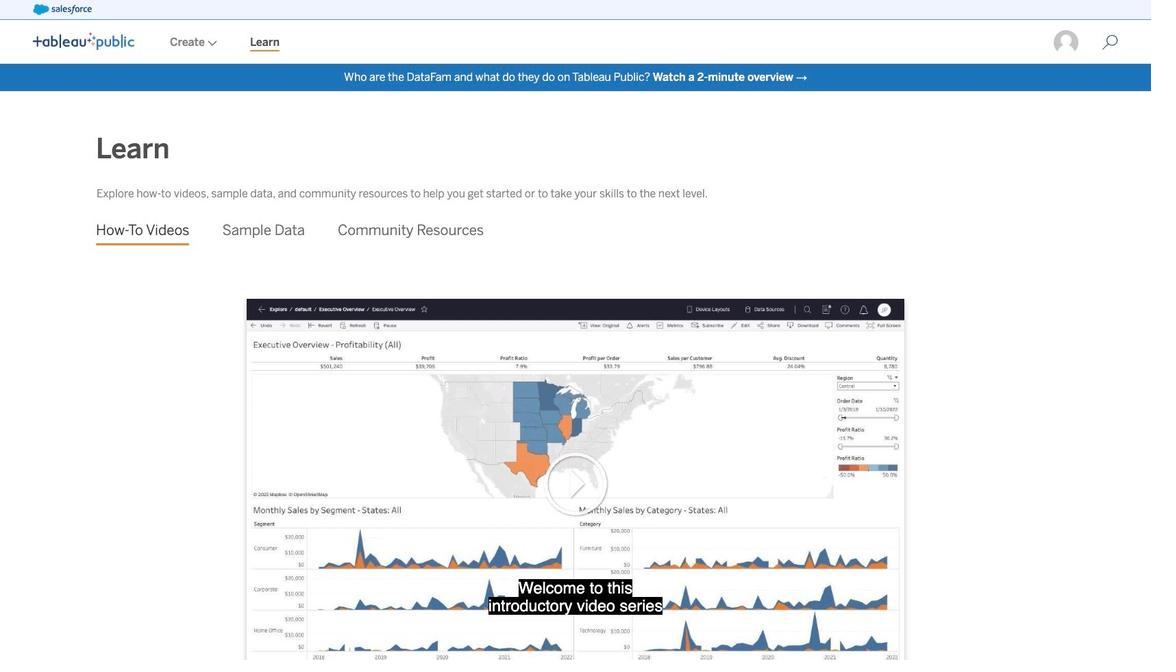 Task type: describe. For each thing, give the bounding box(es) containing it.
christina.overa image
[[1053, 29, 1081, 56]]

create image
[[205, 40, 217, 46]]



Task type: locate. For each thing, give the bounding box(es) containing it.
go to search image
[[1086, 34, 1136, 51]]

salesforce logo image
[[33, 4, 92, 15]]

logo image
[[33, 32, 134, 50]]



Task type: vqa. For each thing, say whether or not it's contained in the screenshot.
Logo
yes



